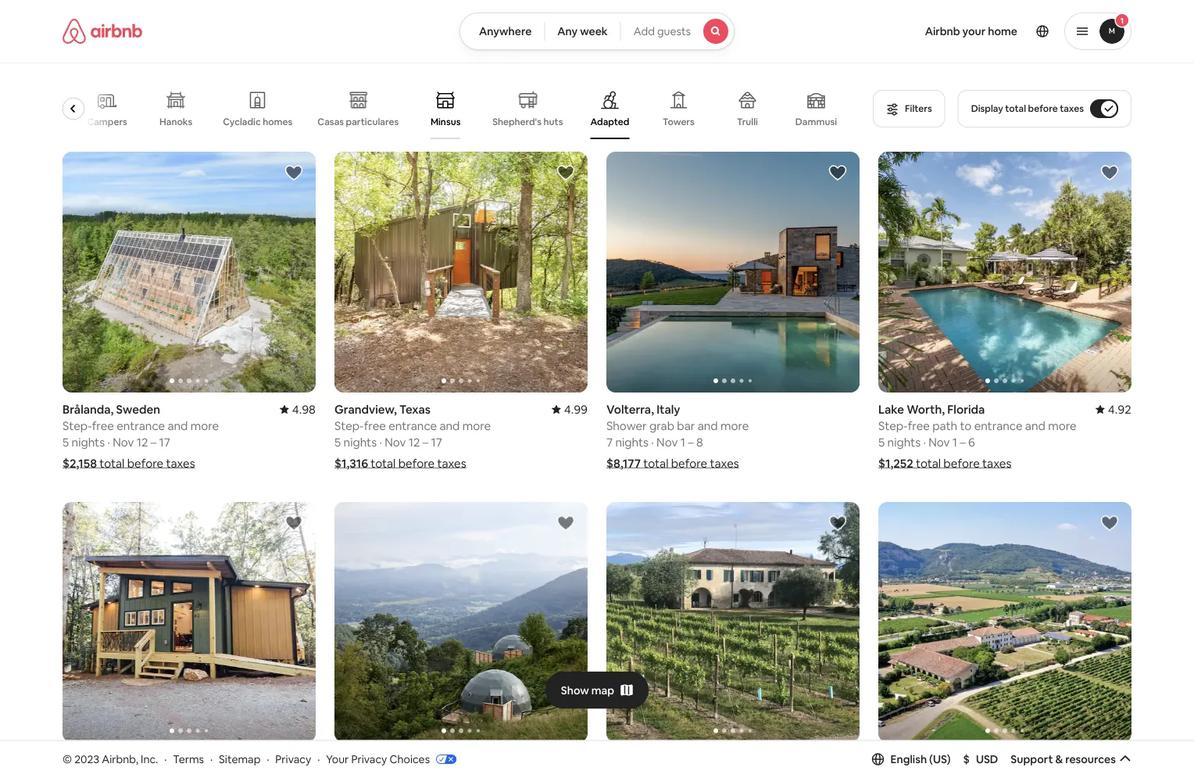 Task type: vqa. For each thing, say whether or not it's contained in the screenshot.


Task type: describe. For each thing, give the bounding box(es) containing it.
before for volterra, italy shower grab bar and more 7 nights · nov 1 – 8 $8,177 total before taxes
[[671, 455, 708, 471]]

add to wishlist: vicenza, italy image
[[1101, 514, 1120, 532]]

$1,316
[[335, 455, 368, 471]]

volterra,
[[607, 401, 654, 417]]

total for grandview, texas step-free entrance and more 5 nights · nov 12 – 17 $1,316 total before taxes
[[371, 455, 396, 471]]

terms
[[173, 752, 204, 766]]

before for grandview, texas step-free entrance and more 5 nights · nov 12 – 17 $1,316 total before taxes
[[399, 455, 435, 471]]

nov for italy
[[657, 434, 678, 449]]

particulares
[[346, 116, 399, 128]]

add to wishlist: volterra, italy image
[[829, 163, 848, 182]]

inc.
[[141, 752, 158, 766]]

shower
[[607, 418, 647, 433]]

(us)
[[930, 752, 951, 766]]

hanoks
[[160, 116, 193, 128]]

4.92 out of 5 average rating image
[[1096, 401, 1132, 417]]

support & resources
[[1011, 752, 1117, 766]]

©
[[63, 752, 72, 766]]

nov inside lake worth, florida step-free path to entrance and more 5 nights · nov 1 – 6 $1,252 total before taxes
[[929, 434, 950, 449]]

italy for volterra,
[[657, 401, 681, 417]]

towers
[[664, 116, 695, 128]]

clyde, north carolina
[[335, 752, 452, 767]]

sweden
[[116, 401, 160, 417]]

campers
[[87, 116, 128, 128]]

© 2023 airbnb, inc. ·
[[63, 752, 167, 766]]

$8,177
[[607, 455, 641, 471]]

shepherd's huts
[[493, 116, 564, 128]]

4.99 out of 5 average rating image
[[552, 401, 588, 417]]

1 inside lake worth, florida step-free path to entrance and more 5 nights · nov 1 – 6 $1,252 total before taxes
[[953, 434, 958, 449]]

12 for texas
[[409, 434, 420, 449]]

show map
[[561, 683, 615, 697]]

– inside lake worth, florida step-free path to entrance and more 5 nights · nov 1 – 6 $1,252 total before taxes
[[960, 434, 966, 449]]

group for lake worth, florida
[[879, 152, 1132, 392]]

support
[[1011, 752, 1054, 766]]

5 for $1,316
[[335, 434, 341, 449]]

total inside lake worth, florida step-free path to entrance and more 5 nights · nov 1 – 6 $1,252 total before taxes
[[916, 455, 942, 471]]

grandview,
[[335, 401, 397, 417]]

add guests
[[634, 24, 691, 38]]

casas particulares
[[318, 116, 399, 128]]

map
[[592, 683, 615, 697]]

step- for grandview, texas
[[335, 418, 364, 433]]

your privacy choices
[[326, 752, 430, 766]]

your privacy choices link
[[326, 752, 457, 767]]

add to wishlist: brålanda, sweden image
[[285, 163, 303, 182]]

privacy inside your privacy choices link
[[351, 752, 387, 766]]

and for sweden
[[168, 418, 188, 433]]

nights for $1,316
[[344, 434, 377, 449]]

minsus
[[431, 116, 461, 128]]

week
[[580, 24, 608, 38]]

terms link
[[173, 752, 204, 766]]

8
[[697, 434, 704, 449]]

4.93
[[1109, 752, 1132, 767]]

· inside lake worth, florida step-free path to entrance and more 5 nights · nov 1 – 6 $1,252 total before taxes
[[924, 434, 927, 449]]

italy for vicenza,
[[928, 752, 952, 767]]

17 for texas
[[431, 434, 442, 449]]

clyde,
[[335, 752, 369, 767]]

1 inside "volterra, italy shower grab bar and more 7 nights · nov 1 – 8 $8,177 total before taxes"
[[681, 434, 686, 449]]

carolina
[[407, 752, 452, 767]]

group for dahlonega, georgia
[[63, 502, 316, 743]]

privacy link
[[276, 752, 311, 766]]

entrance for texas
[[389, 418, 437, 433]]

your
[[326, 752, 349, 766]]

brålanda,
[[63, 401, 114, 417]]

nov for sweden
[[113, 434, 134, 449]]

5 inside lake worth, florida step-free path to entrance and more 5 nights · nov 1 – 6 $1,252 total before taxes
[[879, 434, 885, 449]]

add
[[634, 24, 655, 38]]

entrance for sweden
[[117, 418, 165, 433]]

resources
[[1066, 752, 1117, 766]]

any week button
[[544, 13, 621, 50]]

taxes inside button
[[1060, 102, 1085, 115]]

airbnb
[[926, 24, 961, 38]]

· left privacy link
[[267, 752, 269, 766]]

display
[[972, 102, 1004, 115]]

filters button
[[874, 90, 946, 127]]

nights for $8,177
[[616, 434, 649, 449]]

before inside lake worth, florida step-free path to entrance and more 5 nights · nov 1 – 6 $1,252 total before taxes
[[944, 455, 980, 471]]

4.93 out of 5 average rating image
[[1096, 752, 1132, 767]]

free for brålanda,
[[92, 418, 114, 433]]

12 for sweden
[[137, 434, 148, 449]]

$2,158
[[63, 455, 97, 471]]

english (us) button
[[872, 752, 951, 766]]

choices
[[390, 752, 430, 766]]

and for texas
[[440, 418, 460, 433]]

entrance inside lake worth, florida step-free path to entrance and more 5 nights · nov 1 – 6 $1,252 total before taxes
[[975, 418, 1023, 433]]

none search field containing anywhere
[[460, 13, 735, 50]]

$ usd
[[964, 752, 999, 766]]

17 for sweden
[[159, 434, 170, 449]]

more for grandview, texas step-free entrance and more 5 nights · nov 12 – 17 $1,316 total before taxes
[[463, 418, 491, 433]]

sitemap link
[[219, 752, 261, 766]]

taxes inside lake worth, florida step-free path to entrance and more 5 nights · nov 1 – 6 $1,252 total before taxes
[[983, 455, 1012, 471]]

path
[[933, 418, 958, 433]]

group for volterra, italy
[[607, 152, 860, 392]]

home
[[989, 24, 1018, 38]]

5 for $2,158
[[63, 434, 69, 449]]

profile element
[[754, 0, 1132, 63]]

casas
[[318, 116, 344, 128]]

usd
[[977, 752, 999, 766]]

your
[[963, 24, 986, 38]]

texas
[[400, 401, 431, 417]]

cycladic homes
[[223, 116, 293, 128]]

total inside button
[[1006, 102, 1027, 115]]

display total before taxes button
[[958, 90, 1132, 127]]

4.92
[[1109, 401, 1132, 417]]

4.98 out of 5 average rating image
[[280, 752, 316, 767]]

airbnb your home
[[926, 24, 1018, 38]]



Task type: locate. For each thing, give the bounding box(es) containing it.
4.98 left your
[[292, 752, 316, 767]]

– down sweden
[[151, 434, 157, 449]]

and inside lake worth, florida step-free path to entrance and more 5 nights · nov 1 – 6 $1,252 total before taxes
[[1026, 418, 1046, 433]]

free down worth,
[[908, 418, 930, 433]]

bar
[[677, 418, 695, 433]]

and inside grandview, texas step-free entrance and more 5 nights · nov 12 – 17 $1,316 total before taxes
[[440, 418, 460, 433]]

· down worth,
[[924, 434, 927, 449]]

free inside grandview, texas step-free entrance and more 5 nights · nov 12 – 17 $1,316 total before taxes
[[364, 418, 386, 433]]

0 horizontal spatial free
[[92, 418, 114, 433]]

nights
[[72, 434, 105, 449], [344, 434, 377, 449], [616, 434, 649, 449], [888, 434, 921, 449]]

3 nights from the left
[[616, 434, 649, 449]]

brålanda, sweden step-free entrance and more 5 nights · nov 12 – 17 $2,158 total before taxes
[[63, 401, 219, 471]]

group containing casas particulares
[[63, 78, 855, 139]]

4 nights from the left
[[888, 434, 921, 449]]

· inside the brålanda, sweden step-free entrance and more 5 nights · nov 12 – 17 $2,158 total before taxes
[[107, 434, 110, 449]]

step- inside grandview, texas step-free entrance and more 5 nights · nov 12 – 17 $1,316 total before taxes
[[335, 418, 364, 433]]

2 5 from the left
[[335, 434, 341, 449]]

4.99
[[564, 401, 588, 417]]

north
[[372, 752, 404, 767]]

entrance inside the brålanda, sweden step-free entrance and more 5 nights · nov 12 – 17 $2,158 total before taxes
[[117, 418, 165, 433]]

any
[[558, 24, 578, 38]]

dahlonega,
[[63, 752, 125, 767]]

shepherd's
[[493, 116, 542, 128]]

– for sweden
[[151, 434, 157, 449]]

florida
[[948, 401, 986, 417]]

4.98
[[292, 401, 316, 417], [292, 752, 316, 767]]

italy left "$"
[[928, 752, 952, 767]]

total inside the brålanda, sweden step-free entrance and more 5 nights · nov 12 – 17 $2,158 total before taxes
[[99, 455, 125, 471]]

nov inside "volterra, italy shower grab bar and more 7 nights · nov 1 – 8 $8,177 total before taxes"
[[657, 434, 678, 449]]

· down grandview,
[[380, 434, 382, 449]]

– down texas
[[423, 434, 429, 449]]

more
[[191, 418, 219, 433], [463, 418, 491, 433], [721, 418, 749, 433], [1049, 418, 1077, 433]]

3 – from the left
[[688, 434, 694, 449]]

5 up '$1,252'
[[879, 434, 885, 449]]

step- inside lake worth, florida step-free path to entrance and more 5 nights · nov 1 – 6 $1,252 total before taxes
[[879, 418, 908, 433]]

– left 8 at the right bottom of page
[[688, 434, 694, 449]]

2 nights from the left
[[344, 434, 377, 449]]

nights for $2,158
[[72, 434, 105, 449]]

4.98 for 4.98 out of 5 average rating image
[[292, 752, 316, 767]]

4.98 out of 5 average rating image
[[280, 401, 316, 417]]

entrance inside grandview, texas step-free entrance and more 5 nights · nov 12 – 17 $1,316 total before taxes
[[389, 418, 437, 433]]

2 17 from the left
[[431, 434, 442, 449]]

3 more from the left
[[721, 418, 749, 433]]

– inside grandview, texas step-free entrance and more 5 nights · nov 12 – 17 $1,316 total before taxes
[[423, 434, 429, 449]]

before down 8 at the right bottom of page
[[671, 455, 708, 471]]

vicenza,
[[879, 752, 926, 767]]

free for grandview,
[[364, 418, 386, 433]]

homes
[[263, 116, 293, 128]]

– for italy
[[688, 434, 694, 449]]

dammusi
[[796, 116, 838, 128]]

nov inside the brålanda, sweden step-free entrance and more 5 nights · nov 12 – 17 $2,158 total before taxes
[[113, 434, 134, 449]]

1 nov from the left
[[113, 434, 134, 449]]

worth,
[[907, 401, 945, 417]]

step- down grandview,
[[335, 418, 364, 433]]

nov inside grandview, texas step-free entrance and more 5 nights · nov 12 – 17 $1,316 total before taxes
[[385, 434, 406, 449]]

group for brålanda, sweden
[[63, 152, 316, 392]]

total right $8,177
[[644, 455, 669, 471]]

· right inc.
[[164, 752, 167, 766]]

2 horizontal spatial free
[[908, 418, 930, 433]]

– left 6
[[960, 434, 966, 449]]

1 horizontal spatial 17
[[431, 434, 442, 449]]

group for vicenza, italy
[[879, 502, 1132, 743]]

free inside lake worth, florida step-free path to entrance and more 5 nights · nov 1 – 6 $1,252 total before taxes
[[908, 418, 930, 433]]

taxes inside "volterra, italy shower grab bar and more 7 nights · nov 1 – 8 $8,177 total before taxes"
[[710, 455, 739, 471]]

and inside "volterra, italy shower grab bar and more 7 nights · nov 1 – 8 $8,177 total before taxes"
[[698, 418, 718, 433]]

1 horizontal spatial 5
[[335, 434, 341, 449]]

4.98 for 4.98 out of 5 average rating icon
[[292, 401, 316, 417]]

show
[[561, 683, 589, 697]]

0 horizontal spatial 1
[[681, 434, 686, 449]]

12 inside the brålanda, sweden step-free entrance and more 5 nights · nov 12 – 17 $2,158 total before taxes
[[137, 434, 148, 449]]

airbnb,
[[102, 752, 138, 766]]

2 nov from the left
[[385, 434, 406, 449]]

total
[[1006, 102, 1027, 115], [99, 455, 125, 471], [371, 455, 396, 471], [644, 455, 669, 471], [916, 455, 942, 471]]

2 – from the left
[[423, 434, 429, 449]]

nights down shower
[[616, 434, 649, 449]]

4 and from the left
[[1026, 418, 1046, 433]]

5 inside grandview, texas step-free entrance and more 5 nights · nov 12 – 17 $1,316 total before taxes
[[335, 434, 341, 449]]

2023
[[74, 752, 99, 766]]

nights inside the brålanda, sweden step-free entrance and more 5 nights · nov 12 – 17 $2,158 total before taxes
[[72, 434, 105, 449]]

before right 'display'
[[1029, 102, 1058, 115]]

0 horizontal spatial privacy
[[276, 752, 311, 766]]

taxes inside grandview, texas step-free entrance and more 5 nights · nov 12 – 17 $1,316 total before taxes
[[437, 455, 467, 471]]

2 and from the left
[[440, 418, 460, 433]]

2 privacy from the left
[[351, 752, 387, 766]]

· down grab
[[652, 434, 654, 449]]

1 and from the left
[[168, 418, 188, 433]]

entrance down texas
[[389, 418, 437, 433]]

5 inside the brålanda, sweden step-free entrance and more 5 nights · nov 12 – 17 $2,158 total before taxes
[[63, 434, 69, 449]]

grandview, texas step-free entrance and more 5 nights · nov 12 – 17 $1,316 total before taxes
[[335, 401, 491, 471]]

12 down sweden
[[137, 434, 148, 449]]

3 free from the left
[[908, 418, 930, 433]]

total inside "volterra, italy shower grab bar and more 7 nights · nov 1 – 8 $8,177 total before taxes"
[[644, 455, 669, 471]]

total right $2,158
[[99, 455, 125, 471]]

12 inside grandview, texas step-free entrance and more 5 nights · nov 12 – 17 $1,316 total before taxes
[[409, 434, 420, 449]]

free down grandview,
[[364, 418, 386, 433]]

0 horizontal spatial 17
[[159, 434, 170, 449]]

nov down texas
[[385, 434, 406, 449]]

1 12 from the left
[[137, 434, 148, 449]]

1 4.98 from the top
[[292, 401, 316, 417]]

support & resources button
[[1011, 752, 1132, 766]]

georgia
[[128, 752, 172, 767]]

nov down sweden
[[113, 434, 134, 449]]

before inside button
[[1029, 102, 1058, 115]]

nights up '$1,252'
[[888, 434, 921, 449]]

taxes inside the brålanda, sweden step-free entrance and more 5 nights · nov 12 – 17 $2,158 total before taxes
[[166, 455, 195, 471]]

more inside lake worth, florida step-free path to entrance and more 5 nights · nov 1 – 6 $1,252 total before taxes
[[1049, 418, 1077, 433]]

1 horizontal spatial italy
[[928, 752, 952, 767]]

1 vertical spatial italy
[[928, 752, 952, 767]]

3 nov from the left
[[657, 434, 678, 449]]

3 entrance from the left
[[975, 418, 1023, 433]]

nights up $2,158
[[72, 434, 105, 449]]

airbnb your home link
[[916, 15, 1027, 48]]

&
[[1056, 752, 1064, 766]]

to
[[961, 418, 972, 433]]

before inside the brålanda, sweden step-free entrance and more 5 nights · nov 12 – 17 $2,158 total before taxes
[[127, 455, 164, 471]]

nights inside lake worth, florida step-free path to entrance and more 5 nights · nov 1 – 6 $1,252 total before taxes
[[888, 434, 921, 449]]

group
[[63, 78, 855, 139], [63, 152, 316, 392], [335, 152, 588, 392], [607, 152, 860, 392], [879, 152, 1132, 392], [63, 502, 316, 743], [335, 502, 588, 743], [607, 502, 860, 743], [879, 502, 1132, 743]]

more inside the brålanda, sweden step-free entrance and more 5 nights · nov 12 – 17 $2,158 total before taxes
[[191, 418, 219, 433]]

2 12 from the left
[[409, 434, 420, 449]]

0 horizontal spatial entrance
[[117, 418, 165, 433]]

lake worth, florida step-free path to entrance and more 5 nights · nov 1 – 6 $1,252 total before taxes
[[879, 401, 1077, 471]]

grab
[[650, 418, 675, 433]]

3 step- from the left
[[879, 418, 908, 433]]

1 free from the left
[[92, 418, 114, 433]]

filters
[[906, 102, 933, 115]]

add to wishlist: lake worth, florida image
[[1101, 163, 1120, 182]]

nov down grab
[[657, 434, 678, 449]]

2 horizontal spatial 5
[[879, 434, 885, 449]]

1 horizontal spatial free
[[364, 418, 386, 433]]

total right '$1,252'
[[916, 455, 942, 471]]

taxes for volterra, italy shower grab bar and more 7 nights · nov 1 – 8 $8,177 total before taxes
[[710, 455, 739, 471]]

add guests button
[[621, 13, 735, 50]]

1 17 from the left
[[159, 434, 170, 449]]

· inside grandview, texas step-free entrance and more 5 nights · nov 12 – 17 $1,316 total before taxes
[[380, 434, 382, 449]]

taxes
[[1060, 102, 1085, 115], [166, 455, 195, 471], [437, 455, 467, 471], [710, 455, 739, 471], [983, 455, 1012, 471]]

1 horizontal spatial 1
[[953, 434, 958, 449]]

more inside "volterra, italy shower grab bar and more 7 nights · nov 1 – 8 $8,177 total before taxes"
[[721, 418, 749, 433]]

before down 6
[[944, 455, 980, 471]]

· right terms
[[210, 752, 213, 766]]

before inside grandview, texas step-free entrance and more 5 nights · nov 12 – 17 $1,316 total before taxes
[[399, 455, 435, 471]]

anywhere button
[[460, 13, 545, 50]]

5 up $2,158
[[63, 434, 69, 449]]

– inside "volterra, italy shower grab bar and more 7 nights · nov 1 – 8 $8,177 total before taxes"
[[688, 434, 694, 449]]

before for brålanda, sweden step-free entrance and more 5 nights · nov 12 – 17 $2,158 total before taxes
[[127, 455, 164, 471]]

privacy
[[276, 752, 311, 766], [351, 752, 387, 766]]

2 step- from the left
[[335, 418, 364, 433]]

step- for brålanda, sweden
[[63, 418, 92, 433]]

more for volterra, italy shower grab bar and more 7 nights · nov 1 – 8 $8,177 total before taxes
[[721, 418, 749, 433]]

· left your
[[318, 752, 320, 766]]

italy inside "volterra, italy shower grab bar and more 7 nights · nov 1 – 8 $8,177 total before taxes"
[[657, 401, 681, 417]]

1 button
[[1065, 13, 1132, 50]]

3 and from the left
[[698, 418, 718, 433]]

– for texas
[[423, 434, 429, 449]]

2 horizontal spatial entrance
[[975, 418, 1023, 433]]

nights up $1,316
[[344, 434, 377, 449]]

0 horizontal spatial 12
[[137, 434, 148, 449]]

total for brålanda, sweden step-free entrance and more 5 nights · nov 12 – 17 $2,158 total before taxes
[[99, 455, 125, 471]]

before down sweden
[[127, 455, 164, 471]]

2 horizontal spatial 1
[[1121, 15, 1125, 25]]

total right 'display'
[[1006, 102, 1027, 115]]

2 horizontal spatial step-
[[879, 418, 908, 433]]

step- down brålanda, on the left bottom of page
[[63, 418, 92, 433]]

terms · sitemap · privacy
[[173, 752, 311, 766]]

7
[[607, 434, 613, 449]]

free down brålanda, on the left bottom of page
[[92, 418, 114, 433]]

display total before taxes
[[972, 102, 1085, 115]]

italy up grab
[[657, 401, 681, 417]]

entrance down sweden
[[117, 418, 165, 433]]

0 vertical spatial italy
[[657, 401, 681, 417]]

entrance up 6
[[975, 418, 1023, 433]]

– inside the brålanda, sweden step-free entrance and more 5 nights · nov 12 – 17 $2,158 total before taxes
[[151, 434, 157, 449]]

2 4.98 from the top
[[292, 752, 316, 767]]

trulli
[[738, 116, 759, 128]]

cycladic
[[223, 116, 261, 128]]

1 horizontal spatial entrance
[[389, 418, 437, 433]]

add to wishlist: carbonera, italy image
[[829, 514, 848, 532]]

taxes for grandview, texas step-free entrance and more 5 nights · nov 12 – 17 $1,316 total before taxes
[[437, 455, 467, 471]]

17 inside the brålanda, sweden step-free entrance and more 5 nights · nov 12 – 17 $2,158 total before taxes
[[159, 434, 170, 449]]

5
[[63, 434, 69, 449], [335, 434, 341, 449], [879, 434, 885, 449]]

and for italy
[[698, 418, 718, 433]]

· inside "volterra, italy shower grab bar and more 7 nights · nov 1 – 8 $8,177 total before taxes"
[[652, 434, 654, 449]]

nights inside grandview, texas step-free entrance and more 5 nights · nov 12 – 17 $1,316 total before taxes
[[344, 434, 377, 449]]

4 nov from the left
[[929, 434, 950, 449]]

huts
[[544, 116, 564, 128]]

nights inside "volterra, italy shower grab bar and more 7 nights · nov 1 – 8 $8,177 total before taxes"
[[616, 434, 649, 449]]

show map button
[[546, 671, 649, 709]]

17 inside grandview, texas step-free entrance and more 5 nights · nov 12 – 17 $1,316 total before taxes
[[431, 434, 442, 449]]

1
[[1121, 15, 1125, 25], [681, 434, 686, 449], [953, 434, 958, 449]]

2 entrance from the left
[[389, 418, 437, 433]]

nov down path
[[929, 434, 950, 449]]

1 horizontal spatial 12
[[409, 434, 420, 449]]

add to wishlist: clyde, north carolina image
[[557, 514, 576, 532]]

1 step- from the left
[[63, 418, 92, 433]]

adapted
[[591, 116, 630, 128]]

4 more from the left
[[1049, 418, 1077, 433]]

english (us)
[[891, 752, 951, 766]]

before down texas
[[399, 455, 435, 471]]

more for brålanda, sweden step-free entrance and more 5 nights · nov 12 – 17 $2,158 total before taxes
[[191, 418, 219, 433]]

guests
[[658, 24, 691, 38]]

1 – from the left
[[151, 434, 157, 449]]

2 free from the left
[[364, 418, 386, 433]]

1 privacy from the left
[[276, 752, 311, 766]]

1 vertical spatial 4.98
[[292, 752, 316, 767]]

0 vertical spatial 4.98
[[292, 401, 316, 417]]

4.98 left grandview,
[[292, 401, 316, 417]]

dahlonega, georgia
[[63, 752, 172, 767]]

1 horizontal spatial privacy
[[351, 752, 387, 766]]

italy
[[657, 401, 681, 417], [928, 752, 952, 767]]

5 up $1,316
[[335, 434, 341, 449]]

3 5 from the left
[[879, 434, 885, 449]]

0 horizontal spatial step-
[[63, 418, 92, 433]]

anywhere
[[479, 24, 532, 38]]

· down brålanda, on the left bottom of page
[[107, 434, 110, 449]]

12 down texas
[[409, 434, 420, 449]]

0 horizontal spatial italy
[[657, 401, 681, 417]]

nov for texas
[[385, 434, 406, 449]]

step- down "lake"
[[879, 418, 908, 433]]

total for volterra, italy shower grab bar and more 7 nights · nov 1 – 8 $8,177 total before taxes
[[644, 455, 669, 471]]

1 entrance from the left
[[117, 418, 165, 433]]

any week
[[558, 24, 608, 38]]

before
[[1029, 102, 1058, 115], [127, 455, 164, 471], [399, 455, 435, 471], [671, 455, 708, 471], [944, 455, 980, 471]]

1 5 from the left
[[63, 434, 69, 449]]

None search field
[[460, 13, 735, 50]]

and inside the brålanda, sweden step-free entrance and more 5 nights · nov 12 – 17 $2,158 total before taxes
[[168, 418, 188, 433]]

add to wishlist: grandview, texas image
[[557, 163, 576, 182]]

–
[[151, 434, 157, 449], [423, 434, 429, 449], [688, 434, 694, 449], [960, 434, 966, 449]]

free inside the brålanda, sweden step-free entrance and more 5 nights · nov 12 – 17 $2,158 total before taxes
[[92, 418, 114, 433]]

total right $1,316
[[371, 455, 396, 471]]

add to wishlist: dahlonega, georgia image
[[285, 514, 303, 532]]

group for clyde, north carolina
[[335, 502, 588, 743]]

entrance
[[117, 418, 165, 433], [389, 418, 437, 433], [975, 418, 1023, 433]]

$
[[964, 752, 970, 766]]

1 more from the left
[[191, 418, 219, 433]]

step- inside the brålanda, sweden step-free entrance and more 5 nights · nov 12 – 17 $2,158 total before taxes
[[63, 418, 92, 433]]

free
[[92, 418, 114, 433], [364, 418, 386, 433], [908, 418, 930, 433]]

taxes for brålanda, sweden step-free entrance and more 5 nights · nov 12 – 17 $2,158 total before taxes
[[166, 455, 195, 471]]

0 horizontal spatial 5
[[63, 434, 69, 449]]

4 – from the left
[[960, 434, 966, 449]]

1 nights from the left
[[72, 434, 105, 449]]

english
[[891, 752, 927, 766]]

6
[[969, 434, 976, 449]]

2 more from the left
[[463, 418, 491, 433]]

1 inside dropdown button
[[1121, 15, 1125, 25]]

total inside grandview, texas step-free entrance and more 5 nights · nov 12 – 17 $1,316 total before taxes
[[371, 455, 396, 471]]

lake
[[879, 401, 905, 417]]

more inside grandview, texas step-free entrance and more 5 nights · nov 12 – 17 $1,316 total before taxes
[[463, 418, 491, 433]]

before inside "volterra, italy shower grab bar and more 7 nights · nov 1 – 8 $8,177 total before taxes"
[[671, 455, 708, 471]]

vicenza, italy
[[879, 752, 952, 767]]

volterra, italy shower grab bar and more 7 nights · nov 1 – 8 $8,177 total before taxes
[[607, 401, 749, 471]]

sitemap
[[219, 752, 261, 766]]

group for grandview, texas
[[335, 152, 588, 392]]

1 horizontal spatial step-
[[335, 418, 364, 433]]



